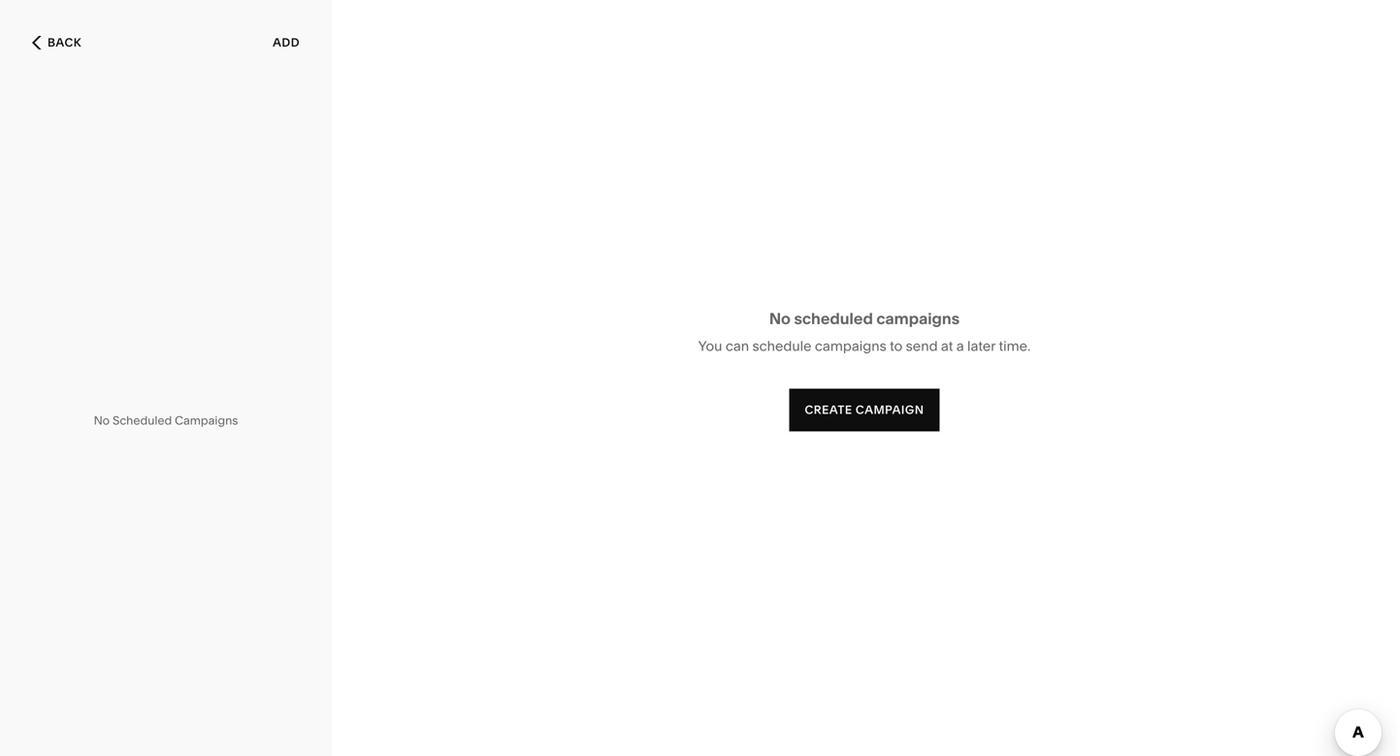 Task type: locate. For each thing, give the bounding box(es) containing it.
to
[[890, 338, 903, 354]]

time.
[[999, 338, 1031, 354]]

0 vertical spatial no
[[770, 309, 791, 328]]

no
[[770, 309, 791, 328], [94, 413, 110, 428]]

no up schedule
[[770, 309, 791, 328]]

add
[[273, 35, 300, 50]]

create campaign
[[805, 403, 925, 417]]

send
[[906, 338, 938, 354]]

no scheduled campaigns you can schedule campaigns to send at a later time.
[[699, 309, 1031, 354]]

0 horizontal spatial no
[[94, 413, 110, 428]]

campaigns up send
[[877, 309, 960, 328]]

scheduled
[[113, 413, 172, 428]]

0 vertical spatial campaigns
[[877, 309, 960, 328]]

campaigns down scheduled
[[815, 338, 887, 354]]

no left scheduled
[[94, 413, 110, 428]]

campaigns
[[877, 309, 960, 328], [815, 338, 887, 354]]

no inside no scheduled campaigns you can schedule campaigns to send at a later time.
[[770, 309, 791, 328]]

add button
[[273, 25, 300, 60]]

schedule
[[753, 338, 812, 354]]

at
[[941, 338, 954, 354]]

1 horizontal spatial no
[[770, 309, 791, 328]]

you
[[699, 338, 723, 354]]

1 vertical spatial no
[[94, 413, 110, 428]]



Task type: vqa. For each thing, say whether or not it's contained in the screenshot.
No Scheduled Campaigns
yes



Task type: describe. For each thing, give the bounding box(es) containing it.
scheduled
[[794, 309, 873, 328]]

can
[[726, 338, 749, 354]]

no for scheduled
[[770, 309, 791, 328]]

create
[[805, 403, 853, 417]]

no for scheduled
[[94, 413, 110, 428]]

create campaign button
[[790, 389, 940, 431]]

back
[[48, 35, 82, 50]]

no scheduled campaigns
[[94, 413, 238, 428]]

back button
[[26, 21, 87, 64]]

later
[[968, 338, 996, 354]]

a
[[957, 338, 964, 354]]

campaign
[[856, 403, 925, 417]]

1 vertical spatial campaigns
[[815, 338, 887, 354]]

campaigns
[[175, 413, 238, 428]]



